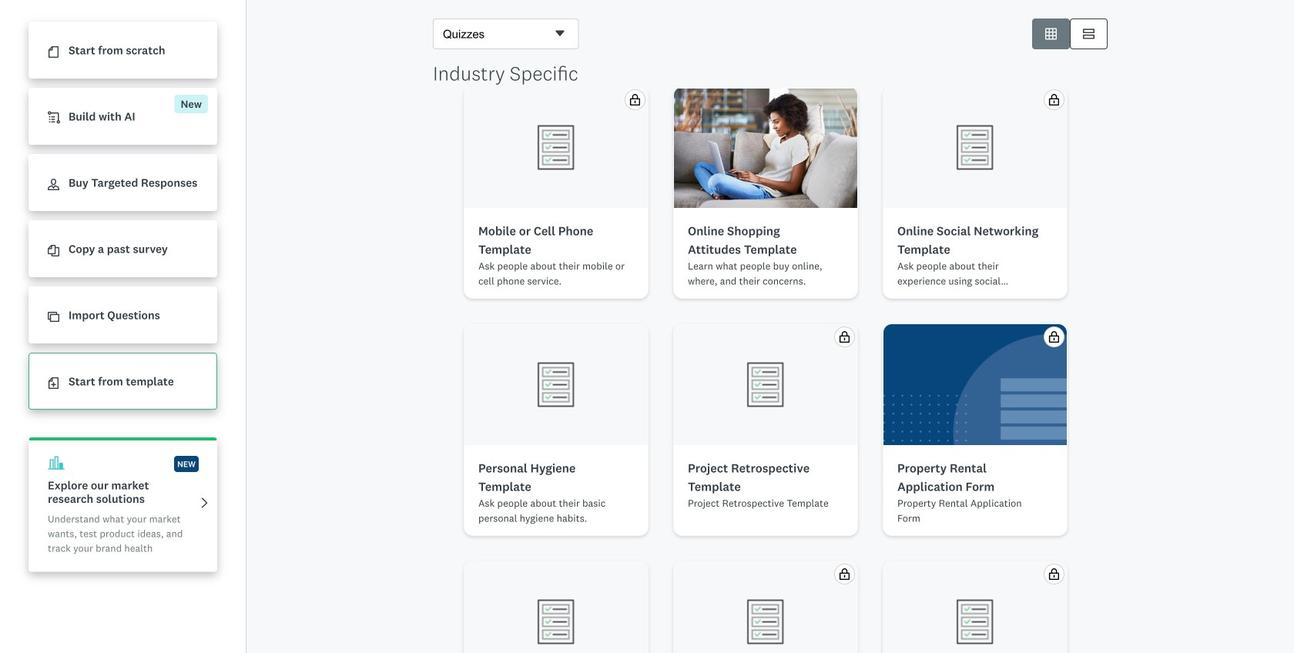 Task type: locate. For each thing, give the bounding box(es) containing it.
1 horizontal spatial retail customer feedback template image
[[951, 597, 1000, 647]]

lock image for online social networking template image
[[1049, 94, 1060, 106]]

1 retail customer feedback template image from the left
[[741, 597, 790, 647]]

user image
[[48, 179, 59, 190]]

clone image
[[48, 311, 59, 323]]

lock image
[[839, 331, 851, 343], [1049, 331, 1060, 343], [839, 569, 851, 580]]

real estate agent evaluation template image
[[532, 597, 581, 647]]

project retrospective template image
[[741, 360, 790, 409]]

retail customer feedback template image
[[741, 597, 790, 647], [951, 597, 1000, 647]]

grid image
[[1046, 28, 1057, 40]]

documentclone image
[[48, 245, 59, 257]]

document image
[[48, 46, 59, 58]]

0 horizontal spatial retail customer feedback template image
[[741, 597, 790, 647]]

lock image for the property rental application form image
[[1049, 331, 1060, 343]]

lock image
[[629, 94, 641, 106], [1049, 94, 1060, 106], [1049, 569, 1060, 580]]



Task type: describe. For each thing, give the bounding box(es) containing it.
textboxmultiple image
[[1083, 28, 1095, 40]]

chevronright image
[[199, 498, 210, 509]]

online shopping attitudes template image
[[674, 87, 858, 208]]

personal hygiene template image
[[532, 360, 581, 409]]

lock image for project retrospective template image
[[839, 331, 851, 343]]

2 retail customer feedback template image from the left
[[951, 597, 1000, 647]]

online social networking template image
[[951, 123, 1000, 172]]

lock image for mobile or cell phone template image
[[629, 94, 641, 106]]

documentplus image
[[48, 378, 59, 389]]

mobile or cell phone template image
[[532, 123, 581, 172]]

property rental application form image
[[884, 324, 1067, 445]]



Task type: vqa. For each thing, say whether or not it's contained in the screenshot.
Mobile or Cell Phone Template image
yes



